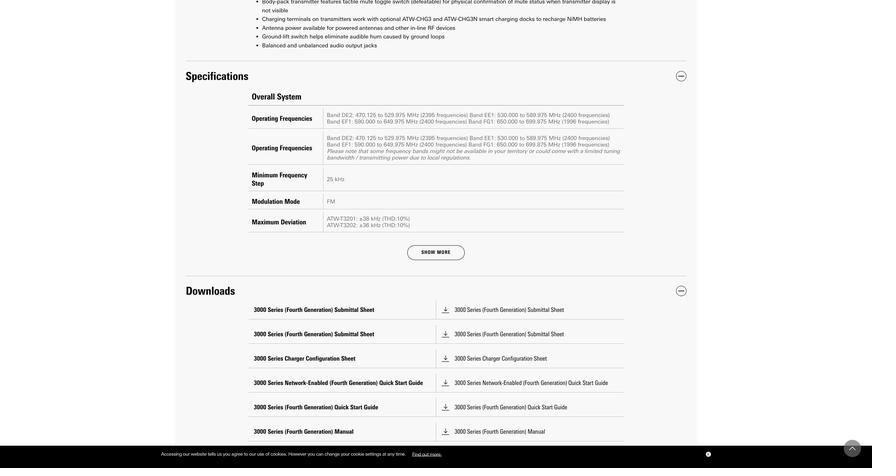 Task type: vqa. For each thing, say whether or not it's contained in the screenshot.
MHz
yes



Task type: describe. For each thing, give the bounding box(es) containing it.
0 horizontal spatial your
[[341, 452, 350, 458]]

find
[[412, 452, 421, 458]]

status
[[529, 0, 545, 5]]

download image for 3000 series (fourth generation) manual
[[442, 429, 449, 436]]

cookies.
[[271, 452, 287, 458]]

terminals
[[287, 16, 311, 22]]

in
[[488, 148, 492, 155]]

fg1: for band de2: 470.125 to 529.975 mhz (2395 frequencies)  band ee1: 530.000 to 589.975 mhz (2400 frequencies) band ef1: 590.000 to 649.975 mhz (2400 frequencies) band fg1: 650.000 to 699.875 mhz (1996 frequencies) please note that some frequency bands might not be available in your territory or could come with a limited tuning bandwidth / transmitting power due to local regulations.
[[483, 142, 495, 148]]

audible
[[350, 33, 369, 40]]

modulation
[[252, 198, 283, 206]]

note
[[345, 148, 356, 155]]

1 our from the left
[[183, 452, 190, 458]]

699.875 for band de2: 470.125 to 529.975 mhz (2395 frequencies)  band ee1: 530.000 to 589.975 mhz (2400 frequencies) band ef1: 590.000 to 649.975 mhz (2400 frequencies) band fg1: 650.000 to 699.875 mhz (1996 frequencies)
[[526, 119, 547, 125]]

show more button
[[407, 246, 465, 261]]

find out more. link
[[407, 450, 447, 460]]

a
[[580, 148, 583, 155]]

chg3
[[416, 16, 431, 22]]

settings
[[365, 452, 381, 458]]

t3201:
[[341, 216, 358, 223]]

territory
[[507, 148, 527, 155]]

show
[[421, 250, 436, 256]]

recharge
[[543, 16, 566, 22]]

when
[[547, 0, 561, 5]]

650.000 for band de2: 470.125 to 529.975 mhz (2395 frequencies)  band ee1: 530.000 to 589.975 mhz (2400 frequencies) band ef1: 590.000 to 649.975 mhz (2400 frequencies) band fg1: 650.000 to 699.875 mhz (1996 frequencies) please note that some frequency bands might not be available in your territory or could come with a limited tuning bandwidth / transmitting power due to local regulations.
[[497, 142, 518, 148]]

khz right ±38
[[371, 216, 381, 223]]

minimum
[[252, 171, 278, 180]]

helps
[[310, 33, 323, 40]]

modulation mode
[[252, 198, 300, 206]]

not inside "body-pack transmitter features tactile mute toggle switch (defeatable) for physical confirmation of mute status when transmitter display is not visible charging terminals on transmitters work with optional atw-chg3 and atw-chg3n smart charging docks to recharge nimh batteries antenna power available for powered antennas and other in-line rf devices ground-lift switch helps eliminate audible hum caused by ground loops balanced and unbalanced audio output jacks"
[[262, 7, 271, 14]]

download image for 3000 series (fourth generation) quick start guide
[[442, 404, 449, 412]]

download image for 3000 series (fourth generation) submittal sheet
[[442, 307, 449, 314]]

/
[[356, 155, 357, 161]]

can
[[316, 452, 323, 458]]

0 horizontal spatial of
[[265, 452, 269, 458]]

bandwidth
[[327, 155, 354, 161]]

±36
[[359, 223, 369, 229]]

529.975 for band de2: 470.125 to 529.975 mhz (2395 frequencies)  band ee1: 530.000 to 589.975 mhz (2400 frequencies) band ef1: 590.000 to 649.975 mhz (2400 frequencies) band fg1: 650.000 to 699.875 mhz (1996 frequencies) please note that some frequency bands might not be available in your territory or could come with a limited tuning bandwidth / transmitting power due to local regulations.
[[385, 135, 405, 142]]

minimum frequency step
[[252, 171, 307, 188]]

enabled for first download icon from the bottom
[[308, 453, 328, 461]]

on
[[312, 16, 319, 22]]

with inside the band de2: 470.125 to 529.975 mhz (2395 frequencies)  band ee1: 530.000 to 589.975 mhz (2400 frequencies) band ef1: 590.000 to 649.975 mhz (2400 frequencies) band fg1: 650.000 to 699.875 mhz (1996 frequencies) please note that some frequency bands might not be available in your territory or could come with a limited tuning bandwidth / transmitting power due to local regulations.
[[567, 148, 578, 155]]

1 charger from the left
[[285, 355, 304, 363]]

balanced
[[262, 42, 286, 49]]

specifications
[[186, 69, 248, 83]]

2 operating from the top
[[252, 144, 278, 152]]

1 3000 series (fourth generation) manual from the left
[[254, 429, 354, 436]]

minus image for specifications
[[678, 73, 684, 79]]

(2395 for band de2: 470.125 to 529.975 mhz (2395 frequencies)  band ee1: 530.000 to 589.975 mhz (2400 frequencies) band ef1: 590.000 to 649.975 mhz (2400 frequencies) band fg1: 650.000 to 699.875 mhz (1996 frequencies) please note that some frequency bands might not be available in your territory or could come with a limited tuning bandwidth / transmitting power due to local regulations.
[[421, 135, 435, 142]]

470.125 for band de2: 470.125 to 529.975 mhz (2395 frequencies)  band ee1: 530.000 to 589.975 mhz (2400 frequencies) band ef1: 590.000 to 649.975 mhz (2400 frequencies) band fg1: 650.000 to 699.875 mhz (1996 frequencies) please note that some frequency bands might not be available in your territory or could come with a limited tuning bandwidth / transmitting power due to local regulations.
[[356, 135, 376, 142]]

ground-
[[262, 33, 283, 40]]

features
[[321, 0, 341, 5]]

ground
[[411, 33, 429, 40]]

docks
[[520, 16, 535, 22]]

1 configuration from the left
[[306, 355, 340, 363]]

limited
[[585, 148, 602, 155]]

charging
[[262, 16, 285, 22]]

us
[[217, 452, 222, 458]]

1 frequencies from the top
[[280, 115, 312, 123]]

2 3000 series charger configuration sheet from the left
[[455, 355, 547, 363]]

download image for 3000 series (fourth generation) submittal sheet
[[442, 331, 449, 339]]

0 horizontal spatial switch
[[291, 33, 308, 40]]

overall
[[252, 92, 275, 102]]

2 3000 series (fourth generation) manual from the left
[[455, 429, 545, 436]]

come
[[551, 148, 566, 155]]

some
[[370, 148, 384, 155]]

regulations.
[[441, 155, 471, 161]]

3000 series network-enabled (fourth generation) manual
[[254, 453, 398, 461]]

649.975 for band de2: 470.125 to 529.975 mhz (2395 frequencies)  band ee1: 530.000 to 589.975 mhz (2400 frequencies) band ef1: 590.000 to 649.975 mhz (2400 frequencies) band fg1: 650.000 to 699.875 mhz (1996 frequencies)
[[384, 119, 404, 125]]

transmitters
[[320, 16, 351, 22]]

±38
[[359, 216, 369, 223]]

3000 series network-enabled (fourth generation) quick start guide link
[[442, 380, 618, 387]]

1 mute from the left
[[360, 0, 373, 5]]

other
[[396, 25, 409, 31]]

local
[[427, 155, 439, 161]]

nimh
[[567, 16, 582, 22]]

de2: for band de2: 470.125 to 529.975 mhz (2395 frequencies)  band ee1: 530.000 to 589.975 mhz (2400 frequencies) band ef1: 590.000 to 649.975 mhz (2400 frequencies) band fg1: 650.000 to 699.875 mhz (1996 frequencies)
[[342, 112, 354, 119]]

1 operating frequencies from the top
[[252, 115, 312, 123]]

that
[[358, 148, 368, 155]]

caused
[[383, 33, 402, 40]]

530.000 for band de2: 470.125 to 529.975 mhz (2395 frequencies)  band ee1: 530.000 to 589.975 mhz (2400 frequencies) band ef1: 590.000 to 649.975 mhz (2400 frequencies) band fg1: 650.000 to 699.875 mhz (1996 frequencies)
[[497, 112, 518, 119]]

3000 series (fourth generation) manual link
[[442, 429, 618, 436]]

available inside "body-pack transmitter features tactile mute toggle switch (defeatable) for physical confirmation of mute status when transmitter display is not visible charging terminals on transmitters work with optional atw-chg3 and atw-chg3n smart charging docks to recharge nimh batteries antenna power available for powered antennas and other in-line rf devices ground-lift switch helps eliminate audible hum caused by ground loops balanced and unbalanced audio output jacks"
[[303, 25, 325, 31]]

2 transmitter from the left
[[562, 0, 590, 5]]

2 you from the left
[[308, 452, 315, 458]]

however
[[288, 452, 306, 458]]

0 vertical spatial and
[[433, 16, 443, 22]]

rf
[[428, 25, 435, 31]]

tuning
[[604, 148, 620, 155]]

2 our from the left
[[249, 452, 256, 458]]

eliminate
[[325, 33, 348, 40]]

pack
[[277, 0, 289, 5]]

change
[[325, 452, 340, 458]]

step
[[252, 180, 264, 188]]

ee1: for band de2: 470.125 to 529.975 mhz (2395 frequencies)  band ee1: 530.000 to 589.975 mhz (2400 frequencies) band ef1: 590.000 to 649.975 mhz (2400 frequencies) band fg1: 650.000 to 699.875 mhz (1996 frequencies) please note that some frequency bands might not be available in your territory or could come with a limited tuning bandwidth / transmitting power due to local regulations.
[[484, 135, 496, 142]]

work
[[353, 16, 366, 22]]

to inside "body-pack transmitter features tactile mute toggle switch (defeatable) for physical confirmation of mute status when transmitter display is not visible charging terminals on transmitters work with optional atw-chg3 and atw-chg3n smart charging docks to recharge nimh batteries antenna power available for powered antennas and other in-line rf devices ground-lift switch helps eliminate audible hum caused by ground loops balanced and unbalanced audio output jacks"
[[536, 16, 541, 22]]

cross image
[[707, 454, 709, 457]]

4 download image from the top
[[442, 453, 449, 461]]

atw-t3201: ±38 khz (thd:10%) atw-t3202: ±36 khz (thd:10%)
[[327, 216, 410, 229]]

by
[[403, 33, 409, 40]]

jacks
[[364, 42, 377, 49]]

3000 series (fourth generation) quick start guide link
[[442, 404, 618, 412]]

your inside the band de2: 470.125 to 529.975 mhz (2395 frequencies)  band ee1: 530.000 to 589.975 mhz (2400 frequencies) band ef1: 590.000 to 649.975 mhz (2400 frequencies) band fg1: 650.000 to 699.875 mhz (1996 frequencies) please note that some frequency bands might not be available in your territory or could come with a limited tuning bandwidth / transmitting power due to local regulations.
[[494, 148, 505, 155]]

mode
[[284, 198, 300, 206]]

590.000 for band de2: 470.125 to 529.975 mhz (2395 frequencies)  band ee1: 530.000 to 589.975 mhz (2400 frequencies) band ef1: 590.000 to 649.975 mhz (2400 frequencies) band fg1: 650.000 to 699.875 mhz (1996 frequencies)
[[355, 119, 375, 125]]

devices
[[436, 25, 455, 31]]

589.975 for band de2: 470.125 to 529.975 mhz (2395 frequencies)  band ee1: 530.000 to 589.975 mhz (2400 frequencies) band ef1: 590.000 to 649.975 mhz (2400 frequencies) band fg1: 650.000 to 699.875 mhz (1996 frequencies) please note that some frequency bands might not be available in your territory or could come with a limited tuning bandwidth / transmitting power due to local regulations.
[[527, 135, 547, 142]]

arrow up image
[[849, 446, 856, 452]]

hum
[[370, 33, 382, 40]]

maximum deviation
[[252, 218, 306, 227]]

minus image for downloads
[[678, 289, 684, 295]]

website
[[191, 452, 207, 458]]

could
[[536, 148, 550, 155]]

1 3000 series network-enabled (fourth generation) quick start guide from the left
[[254, 380, 423, 387]]

unbalanced
[[299, 42, 328, 49]]

power inside "body-pack transmitter features tactile mute toggle switch (defeatable) for physical confirmation of mute status when transmitter display is not visible charging terminals on transmitters work with optional atw-chg3 and atw-chg3n smart charging docks to recharge nimh batteries antenna power available for powered antennas and other in-line rf devices ground-lift switch helps eliminate audible hum caused by ground loops balanced and unbalanced audio output jacks"
[[285, 25, 301, 31]]

1 you from the left
[[223, 452, 230, 458]]

accessing
[[161, 452, 182, 458]]

2 configuration from the left
[[502, 355, 533, 363]]

agree
[[231, 452, 243, 458]]

tactile
[[343, 0, 358, 5]]

enabled for 3000 series network-enabled (fourth generation) quick start guide's download image
[[308, 380, 328, 387]]

power inside the band de2: 470.125 to 529.975 mhz (2395 frequencies)  band ee1: 530.000 to 589.975 mhz (2400 frequencies) band ef1: 590.000 to 649.975 mhz (2400 frequencies) band fg1: 650.000 to 699.875 mhz (1996 frequencies) please note that some frequency bands might not be available in your territory or could come with a limited tuning bandwidth / transmitting power due to local regulations.
[[392, 155, 408, 161]]



Task type: locate. For each thing, give the bounding box(es) containing it.
0 vertical spatial fg1:
[[483, 119, 495, 125]]

(1996 for band de2: 470.125 to 529.975 mhz (2395 frequencies)  band ee1: 530.000 to 589.975 mhz (2400 frequencies) band ef1: 590.000 to 649.975 mhz (2400 frequencies) band fg1: 650.000 to 699.875 mhz (1996 frequencies)
[[562, 119, 576, 125]]

1 minus image from the top
[[678, 73, 684, 79]]

body-
[[262, 0, 277, 5]]

0 vertical spatial 699.875
[[526, 119, 547, 125]]

1 vertical spatial and
[[384, 25, 394, 31]]

transmitting
[[359, 155, 390, 161]]

0 vertical spatial 590.000
[[355, 119, 375, 125]]

not inside the band de2: 470.125 to 529.975 mhz (2395 frequencies)  band ee1: 530.000 to 589.975 mhz (2400 frequencies) band ef1: 590.000 to 649.975 mhz (2400 frequencies) band fg1: 650.000 to 699.875 mhz (1996 frequencies) please note that some frequency bands might not be available in your territory or could come with a limited tuning bandwidth / transmitting power due to local regulations.
[[446, 148, 454, 155]]

you left can
[[308, 452, 315, 458]]

power left due
[[392, 155, 408, 161]]

0 vertical spatial power
[[285, 25, 301, 31]]

2 fg1: from the top
[[483, 142, 495, 148]]

1 horizontal spatial charger
[[483, 355, 500, 363]]

ee1: inside the band de2: 470.125 to 529.975 mhz (2395 frequencies)  band ee1: 530.000 to 589.975 mhz (2400 frequencies) band ef1: 590.000 to 649.975 mhz (2400 frequencies) band fg1: 650.000 to 699.875 mhz (1996 frequencies) please note that some frequency bands might not be available in your territory or could come with a limited tuning bandwidth / transmitting power due to local regulations.
[[484, 135, 496, 142]]

0 vertical spatial 470.125
[[356, 112, 376, 119]]

0 vertical spatial 649.975
[[384, 119, 404, 125]]

0 horizontal spatial and
[[287, 42, 297, 49]]

manual left find
[[379, 453, 398, 461]]

fg1: up in
[[483, 119, 495, 125]]

fg1:
[[483, 119, 495, 125], [483, 142, 495, 148]]

0 horizontal spatial manual
[[335, 429, 354, 436]]

1 vertical spatial for
[[327, 25, 334, 31]]

band de2: 470.125 to 529.975 mhz (2395 frequencies)  band ee1: 530.000 to 589.975 mhz (2400 frequencies) band ef1: 590.000 to 649.975 mhz (2400 frequencies) band fg1: 650.000 to 699.875 mhz (1996 frequencies) please note that some frequency bands might not be available in your territory or could come with a limited tuning bandwidth / transmitting power due to local regulations.
[[327, 135, 620, 161]]

1 horizontal spatial configuration
[[502, 355, 533, 363]]

649.975 up "frequency"
[[384, 119, 404, 125]]

audio
[[330, 42, 344, 49]]

1 horizontal spatial and
[[384, 25, 394, 31]]

0 vertical spatial ee1:
[[484, 112, 496, 119]]

operating
[[252, 115, 278, 123], [252, 144, 278, 152]]

1 fg1: from the top
[[483, 119, 495, 125]]

1 operating from the top
[[252, 115, 278, 123]]

0 vertical spatial (1996
[[562, 119, 576, 125]]

2 operating frequencies from the top
[[252, 144, 312, 152]]

3000 series (fourth generation) submittal sheet link
[[442, 307, 618, 314], [442, 331, 618, 339]]

650.000 for band de2: 470.125 to 529.975 mhz (2395 frequencies)  band ee1: 530.000 to 589.975 mhz (2400 frequencies) band ef1: 590.000 to 649.975 mhz (2400 frequencies) band fg1: 650.000 to 699.875 mhz (1996 frequencies)
[[497, 119, 518, 125]]

1 vertical spatial fg1:
[[483, 142, 495, 148]]

649.975 inside band de2: 470.125 to 529.975 mhz (2395 frequencies)  band ee1: 530.000 to 589.975 mhz (2400 frequencies) band ef1: 590.000 to 649.975 mhz (2400 frequencies) band fg1: 650.000 to 699.875 mhz (1996 frequencies)
[[384, 119, 404, 125]]

530.000
[[497, 112, 518, 119], [497, 135, 518, 142]]

650.000 right in
[[497, 142, 518, 148]]

699.875 left come
[[526, 142, 547, 148]]

chg3n
[[458, 16, 478, 22]]

530.000 inside the band de2: 470.125 to 529.975 mhz (2395 frequencies)  band ee1: 530.000 to 589.975 mhz (2400 frequencies) band ef1: 590.000 to 649.975 mhz (2400 frequencies) band fg1: 650.000 to 699.875 mhz (1996 frequencies) please note that some frequency bands might not be available in your territory or could come with a limited tuning bandwidth / transmitting power due to local regulations.
[[497, 135, 518, 142]]

(thd:10%)
[[382, 216, 410, 223], [382, 223, 410, 229]]

470.125 inside the band de2: 470.125 to 529.975 mhz (2395 frequencies)  band ee1: 530.000 to 589.975 mhz (2400 frequencies) band ef1: 590.000 to 649.975 mhz (2400 frequencies) band fg1: 650.000 to 699.875 mhz (1996 frequencies) please note that some frequency bands might not be available in your territory or could come with a limited tuning bandwidth / transmitting power due to local regulations.
[[356, 135, 376, 142]]

ee1: for band de2: 470.125 to 529.975 mhz (2395 frequencies)  band ee1: 530.000 to 589.975 mhz (2400 frequencies) band ef1: 590.000 to 649.975 mhz (2400 frequencies) band fg1: 650.000 to 699.875 mhz (1996 frequencies)
[[484, 112, 496, 119]]

1 (1996 from the top
[[562, 119, 576, 125]]

530.000 inside band de2: 470.125 to 529.975 mhz (2395 frequencies)  band ee1: 530.000 to 589.975 mhz (2400 frequencies) band ef1: 590.000 to 649.975 mhz (2400 frequencies) band fg1: 650.000 to 699.875 mhz (1996 frequencies)
[[497, 112, 518, 119]]

de2: inside band de2: 470.125 to 529.975 mhz (2395 frequencies)  band ee1: 530.000 to 589.975 mhz (2400 frequencies) band ef1: 590.000 to 649.975 mhz (2400 frequencies) band fg1: 650.000 to 699.875 mhz (1996 frequencies)
[[342, 112, 354, 119]]

optional
[[380, 16, 401, 22]]

available inside the band de2: 470.125 to 529.975 mhz (2395 frequencies)  band ee1: 530.000 to 589.975 mhz (2400 frequencies) band ef1: 590.000 to 649.975 mhz (2400 frequencies) band fg1: 650.000 to 699.875 mhz (1996 frequencies) please note that some frequency bands might not be available in your territory or could come with a limited tuning bandwidth / transmitting power due to local regulations.
[[464, 148, 486, 155]]

of up charging
[[508, 0, 513, 5]]

2 589.975 from the top
[[527, 135, 547, 142]]

2 3000 series (fourth generation) submittal sheet link from the top
[[442, 331, 618, 339]]

2 horizontal spatial and
[[433, 16, 443, 22]]

699.875
[[526, 119, 547, 125], [526, 142, 547, 148]]

1 horizontal spatial 3000 series charger configuration sheet
[[455, 355, 547, 363]]

frequency
[[280, 171, 307, 180]]

3000 series charger configuration sheet link
[[442, 355, 618, 363]]

submittal
[[335, 307, 359, 314], [528, 307, 550, 314], [335, 331, 359, 339], [528, 331, 550, 339]]

frequencies down system
[[280, 115, 312, 123]]

1 vertical spatial de2:
[[342, 135, 354, 142]]

maximum
[[252, 218, 279, 227]]

of inside "body-pack transmitter features tactile mute toggle switch (defeatable) for physical confirmation of mute status when transmitter display is not visible charging terminals on transmitters work with optional atw-chg3 and atw-chg3n smart charging docks to recharge nimh batteries antenna power available for powered antennas and other in-line rf devices ground-lift switch helps eliminate audible hum caused by ground loops balanced and unbalanced audio output jacks"
[[508, 0, 513, 5]]

operating frequencies down overall system
[[252, 115, 312, 123]]

fm
[[327, 199, 335, 205]]

deviation
[[281, 218, 306, 227]]

to
[[536, 16, 541, 22], [378, 112, 383, 119], [520, 112, 525, 119], [377, 119, 382, 125], [519, 119, 524, 125], [378, 135, 383, 142], [520, 135, 525, 142], [377, 142, 382, 148], [519, 142, 524, 148], [421, 155, 426, 161], [244, 452, 248, 458]]

your
[[494, 148, 505, 155], [341, 452, 350, 458]]

2 vertical spatial and
[[287, 42, 297, 49]]

0 vertical spatial switch
[[393, 0, 409, 5]]

(thd:10%) right ±36
[[382, 223, 410, 229]]

1 vertical spatial minus image
[[678, 289, 684, 295]]

1 vertical spatial 590.000
[[355, 142, 375, 148]]

transmitter up terminals
[[291, 0, 319, 5]]

toggle
[[375, 0, 391, 5]]

body-pack transmitter features tactile mute toggle switch (defeatable) for physical confirmation of mute status when transmitter display is not visible charging terminals on transmitters work with optional atw-chg3 and atw-chg3n smart charging docks to recharge nimh batteries antenna power available for powered antennas and other in-line rf devices ground-lift switch helps eliminate audible hum caused by ground loops balanced and unbalanced audio output jacks
[[262, 0, 616, 49]]

ef1: for band de2: 470.125 to 529.975 mhz (2395 frequencies)  band ee1: 530.000 to 589.975 mhz (2400 frequencies) band ef1: 590.000 to 649.975 mhz (2400 frequencies) band fg1: 650.000 to 699.875 mhz (1996 frequencies) please note that some frequency bands might not be available in your territory or could come with a limited tuning bandwidth / transmitting power due to local regulations.
[[342, 142, 353, 148]]

operating down overall
[[252, 115, 278, 123]]

(1996 for band de2: 470.125 to 529.975 mhz (2395 frequencies)  band ee1: 530.000 to 589.975 mhz (2400 frequencies) band ef1: 590.000 to 649.975 mhz (2400 frequencies) band fg1: 650.000 to 699.875 mhz (1996 frequencies) please note that some frequency bands might not be available in your territory or could come with a limited tuning bandwidth / transmitting power due to local regulations.
[[562, 142, 576, 148]]

590.000 inside the band de2: 470.125 to 529.975 mhz (2395 frequencies)  band ee1: 530.000 to 589.975 mhz (2400 frequencies) band ef1: 590.000 to 649.975 mhz (2400 frequencies) band fg1: 650.000 to 699.875 mhz (1996 frequencies) please note that some frequency bands might not be available in your territory or could come with a limited tuning bandwidth / transmitting power due to local regulations.
[[355, 142, 375, 148]]

649.975 for band de2: 470.125 to 529.975 mhz (2395 frequencies)  band ee1: 530.000 to 589.975 mhz (2400 frequencies) band ef1: 590.000 to 649.975 mhz (2400 frequencies) band fg1: 650.000 to 699.875 mhz (1996 frequencies) please note that some frequency bands might not be available in your territory or could come with a limited tuning bandwidth / transmitting power due to local regulations.
[[384, 142, 404, 148]]

and down lift on the top
[[287, 42, 297, 49]]

with left a
[[567, 148, 578, 155]]

ef1: inside band de2: 470.125 to 529.975 mhz (2395 frequencies)  band ee1: 530.000 to 589.975 mhz (2400 frequencies) band ef1: 590.000 to 649.975 mhz (2400 frequencies) band fg1: 650.000 to 699.875 mhz (1996 frequencies)
[[342, 119, 353, 125]]

(1996 inside band de2: 470.125 to 529.975 mhz (2395 frequencies)  band ee1: 530.000 to 589.975 mhz (2400 frequencies) band ef1: 590.000 to 649.975 mhz (2400 frequencies) band fg1: 650.000 to 699.875 mhz (1996 frequencies)
[[562, 119, 576, 125]]

1 3000 series (fourth generation) quick start guide from the left
[[254, 404, 378, 412]]

download image for 3000 series network-enabled (fourth generation) quick start guide
[[442, 380, 449, 387]]

1 ee1: from the top
[[484, 112, 496, 119]]

0 horizontal spatial not
[[262, 7, 271, 14]]

time.
[[396, 452, 406, 458]]

649.975 up transmitting
[[384, 142, 404, 148]]

1 vertical spatial 470.125
[[356, 135, 376, 142]]

batteries
[[584, 16, 606, 22]]

0 vertical spatial 650.000
[[497, 119, 518, 125]]

650.000 up "territory"
[[497, 119, 518, 125]]

0 horizontal spatial mute
[[360, 0, 373, 5]]

switch right lift on the top
[[291, 33, 308, 40]]

ee1: inside band de2: 470.125 to 529.975 mhz (2395 frequencies)  band ee1: 530.000 to 589.975 mhz (2400 frequencies) band ef1: 590.000 to 649.975 mhz (2400 frequencies) band fg1: 650.000 to 699.875 mhz (1996 frequencies)
[[484, 112, 496, 119]]

use
[[257, 452, 264, 458]]

1 vertical spatial frequencies
[[280, 144, 312, 152]]

available left in
[[464, 148, 486, 155]]

3 download image from the top
[[442, 429, 449, 436]]

downloads
[[186, 285, 235, 298]]

operating frequencies up frequency
[[252, 144, 312, 152]]

0 horizontal spatial our
[[183, 452, 190, 458]]

1 download image from the top
[[442, 331, 449, 339]]

699.875 up or
[[526, 119, 547, 125]]

1 horizontal spatial of
[[508, 0, 513, 5]]

1 vertical spatial your
[[341, 452, 350, 458]]

1 horizontal spatial 3000 series network-enabled (fourth generation) quick start guide
[[455, 380, 608, 387]]

0 vertical spatial (2395
[[421, 112, 435, 119]]

590.000 up / at the left top of the page
[[355, 142, 375, 148]]

more
[[437, 250, 451, 256]]

accessing our website tells us you agree to our use of cookies. however you can change your cookie settings at any time.
[[161, 452, 407, 458]]

of right use
[[265, 452, 269, 458]]

2 529.975 from the top
[[385, 135, 405, 142]]

1 vertical spatial 649.975
[[384, 142, 404, 148]]

sheet
[[360, 307, 374, 314], [551, 307, 564, 314], [360, 331, 374, 339], [551, 331, 564, 339], [341, 355, 355, 363], [534, 355, 547, 363]]

2 download image from the top
[[442, 380, 449, 387]]

0 vertical spatial de2:
[[342, 112, 354, 119]]

1 (thd:10%) from the top
[[382, 216, 410, 223]]

0 vertical spatial operating
[[252, 115, 278, 123]]

1 vertical spatial (1996
[[562, 142, 576, 148]]

650.000 inside the band de2: 470.125 to 529.975 mhz (2395 frequencies)  band ee1: 530.000 to 589.975 mhz (2400 frequencies) band ef1: 590.000 to 649.975 mhz (2400 frequencies) band fg1: 650.000 to 699.875 mhz (1996 frequencies) please note that some frequency bands might not be available in your territory or could come with a limited tuning bandwidth / transmitting power due to local regulations.
[[497, 142, 518, 148]]

mhz
[[407, 112, 419, 119], [549, 112, 561, 119], [406, 119, 418, 125], [548, 119, 560, 125], [407, 135, 419, 142], [549, 135, 561, 142], [406, 142, 418, 148], [548, 142, 560, 148]]

display
[[592, 0, 610, 5]]

download image
[[442, 331, 449, 339], [442, 355, 449, 363], [442, 429, 449, 436], [442, 453, 449, 461]]

1 horizontal spatial mute
[[515, 0, 528, 5]]

589.975 inside band de2: 470.125 to 529.975 mhz (2395 frequencies)  band ee1: 530.000 to 589.975 mhz (2400 frequencies) band ef1: 590.000 to 649.975 mhz (2400 frequencies) band fg1: 650.000 to 699.875 mhz (1996 frequencies)
[[527, 112, 547, 119]]

fg1: left "territory"
[[483, 142, 495, 148]]

589.975
[[527, 112, 547, 119], [527, 135, 547, 142]]

1 vertical spatial with
[[567, 148, 578, 155]]

loops
[[431, 33, 445, 40]]

2 download image from the top
[[442, 355, 449, 363]]

2 3000 series (fourth generation) quick start guide from the left
[[455, 404, 567, 412]]

fg1: inside band de2: 470.125 to 529.975 mhz (2395 frequencies)  band ee1: 530.000 to 589.975 mhz (2400 frequencies) band ef1: 590.000 to 649.975 mhz (2400 frequencies) band fg1: 650.000 to 699.875 mhz (1996 frequencies)
[[483, 119, 495, 125]]

529.975
[[385, 112, 405, 119], [385, 135, 405, 142]]

for left physical
[[443, 0, 450, 5]]

line
[[417, 25, 426, 31]]

2 ef1: from the top
[[342, 142, 353, 148]]

1 ef1: from the top
[[342, 119, 353, 125]]

0 vertical spatial 529.975
[[385, 112, 405, 119]]

and down optional
[[384, 25, 394, 31]]

3000 series charger configuration sheet
[[254, 355, 355, 363], [455, 355, 547, 363]]

more.
[[430, 452, 442, 458]]

you right us
[[223, 452, 230, 458]]

ef1: for band de2: 470.125 to 529.975 mhz (2395 frequencies)  band ee1: 530.000 to 589.975 mhz (2400 frequencies) band ef1: 590.000 to 649.975 mhz (2400 frequencies) band fg1: 650.000 to 699.875 mhz (1996 frequencies)
[[342, 119, 353, 125]]

1 649.975 from the top
[[384, 119, 404, 125]]

1 (2395 from the top
[[421, 112, 435, 119]]

1 vertical spatial switch
[[291, 33, 308, 40]]

frequencies
[[280, 115, 312, 123], [280, 144, 312, 152]]

not down body-
[[262, 7, 271, 14]]

1 650.000 from the top
[[497, 119, 518, 125]]

system
[[277, 92, 301, 102]]

(1996 inside the band de2: 470.125 to 529.975 mhz (2395 frequencies)  band ee1: 530.000 to 589.975 mhz (2400 frequencies) band ef1: 590.000 to 649.975 mhz (2400 frequencies) band fg1: 650.000 to 699.875 mhz (1996 frequencies) please note that some frequency bands might not be available in your territory or could come with a limited tuning bandwidth / transmitting power due to local regulations.
[[562, 142, 576, 148]]

649.975 inside the band de2: 470.125 to 529.975 mhz (2395 frequencies)  band ee1: 530.000 to 589.975 mhz (2400 frequencies) band ef1: 590.000 to 649.975 mhz (2400 frequencies) band fg1: 650.000 to 699.875 mhz (1996 frequencies) please note that some frequency bands might not be available in your territory or could come with a limited tuning bandwidth / transmitting power due to local regulations.
[[384, 142, 404, 148]]

frequencies up frequency
[[280, 144, 312, 152]]

of
[[508, 0, 513, 5], [265, 452, 269, 458]]

2 mute from the left
[[515, 0, 528, 5]]

(2395 inside the band de2: 470.125 to 529.975 mhz (2395 frequencies)  band ee1: 530.000 to 589.975 mhz (2400 frequencies) band ef1: 590.000 to 649.975 mhz (2400 frequencies) band fg1: 650.000 to 699.875 mhz (1996 frequencies) please note that some frequency bands might not be available in your territory or could come with a limited tuning bandwidth / transmitting power due to local regulations.
[[421, 135, 435, 142]]

1 download image from the top
[[442, 307, 449, 314]]

0 vertical spatial available
[[303, 25, 325, 31]]

download image for 3000 series charger configuration sheet
[[442, 355, 449, 363]]

1 vertical spatial operating frequencies
[[252, 144, 312, 152]]

2 (2395 from the top
[[421, 135, 435, 142]]

2 de2: from the top
[[342, 135, 354, 142]]

tells
[[208, 452, 216, 458]]

available down the on
[[303, 25, 325, 31]]

470.125 for band de2: 470.125 to 529.975 mhz (2395 frequencies)  band ee1: 530.000 to 589.975 mhz (2400 frequencies) band ef1: 590.000 to 649.975 mhz (2400 frequencies) band fg1: 650.000 to 699.875 mhz (1996 frequencies)
[[356, 112, 376, 119]]

switch right the toggle
[[393, 0, 409, 5]]

our left use
[[249, 452, 256, 458]]

0 vertical spatial of
[[508, 0, 513, 5]]

0 vertical spatial ef1:
[[342, 119, 353, 125]]

2 650.000 from the top
[[497, 142, 518, 148]]

de2: inside the band de2: 470.125 to 529.975 mhz (2395 frequencies)  band ee1: 530.000 to 589.975 mhz (2400 frequencies) band ef1: 590.000 to 649.975 mhz (2400 frequencies) band fg1: 650.000 to 699.875 mhz (1996 frequencies) please note that some frequency bands might not be available in your territory or could come with a limited tuning bandwidth / transmitting power due to local regulations.
[[342, 135, 354, 142]]

3000 series (fourth generation) submittal sheet
[[254, 307, 374, 314], [455, 307, 564, 314], [254, 331, 374, 339], [455, 331, 564, 339]]

minus image
[[678, 73, 684, 79], [678, 289, 684, 295]]

2 horizontal spatial manual
[[528, 429, 545, 436]]

2 590.000 from the top
[[355, 142, 375, 148]]

(defeatable)
[[411, 0, 441, 5]]

0 vertical spatial frequencies
[[280, 115, 312, 123]]

power
[[285, 25, 301, 31], [392, 155, 408, 161]]

1 horizontal spatial with
[[567, 148, 578, 155]]

1 vertical spatial not
[[446, 148, 454, 155]]

manual down 3000 series (fourth generation) quick start guide link
[[528, 429, 545, 436]]

transmitter
[[291, 0, 319, 5], [562, 0, 590, 5]]

1 vertical spatial 530.000
[[497, 135, 518, 142]]

1 horizontal spatial your
[[494, 148, 505, 155]]

650.000 inside band de2: 470.125 to 529.975 mhz (2395 frequencies)  band ee1: 530.000 to 589.975 mhz (2400 frequencies) band ef1: 590.000 to 649.975 mhz (2400 frequencies) band fg1: 650.000 to 699.875 mhz (1996 frequencies)
[[497, 119, 518, 125]]

1 de2: from the top
[[342, 112, 354, 119]]

0 horizontal spatial you
[[223, 452, 230, 458]]

1 vertical spatial 699.875
[[526, 142, 547, 148]]

3 download image from the top
[[442, 404, 449, 412]]

0 vertical spatial operating frequencies
[[252, 115, 312, 123]]

0 vertical spatial not
[[262, 7, 271, 14]]

0 vertical spatial download image
[[442, 307, 449, 314]]

1 horizontal spatial not
[[446, 148, 454, 155]]

2 frequencies from the top
[[280, 144, 312, 152]]

1 horizontal spatial our
[[249, 452, 256, 458]]

1 horizontal spatial manual
[[379, 453, 398, 461]]

0 horizontal spatial configuration
[[306, 355, 340, 363]]

might
[[430, 148, 445, 155]]

operating up minimum
[[252, 144, 278, 152]]

and up the rf
[[433, 16, 443, 22]]

1 529.975 from the top
[[385, 112, 405, 119]]

0 horizontal spatial 3000 series charger configuration sheet
[[254, 355, 355, 363]]

2 vertical spatial download image
[[442, 404, 449, 412]]

your right in
[[494, 148, 505, 155]]

1 horizontal spatial 3000 series (fourth generation) quick start guide
[[455, 404, 567, 412]]

lift
[[283, 33, 290, 40]]

1 horizontal spatial switch
[[393, 0, 409, 5]]

589.975 for band de2: 470.125 to 529.975 mhz (2395 frequencies)  band ee1: 530.000 to 589.975 mhz (2400 frequencies) band ef1: 590.000 to 649.975 mhz (2400 frequencies) band fg1: 650.000 to 699.875 mhz (1996 frequencies)
[[527, 112, 547, 119]]

(fourth
[[285, 307, 303, 314], [483, 307, 499, 314], [285, 331, 303, 339], [483, 331, 499, 339], [330, 380, 347, 387], [523, 380, 539, 387], [285, 404, 303, 412], [483, 404, 499, 412], [285, 429, 303, 436], [483, 429, 499, 436], [330, 453, 347, 461]]

powered
[[335, 25, 358, 31]]

physical
[[451, 0, 472, 5]]

1 530.000 from the top
[[497, 112, 518, 119]]

0 vertical spatial 589.975
[[527, 112, 547, 119]]

transmitter up nimh
[[562, 0, 590, 5]]

1 vertical spatial 3000 series (fourth generation) submittal sheet link
[[442, 331, 618, 339]]

2 charger from the left
[[483, 355, 500, 363]]

1 vertical spatial 589.975
[[527, 135, 547, 142]]

699.875 inside the band de2: 470.125 to 529.975 mhz (2395 frequencies)  band ee1: 530.000 to 589.975 mhz (2400 frequencies) band ef1: 590.000 to 649.975 mhz (2400 frequencies) band fg1: 650.000 to 699.875 mhz (1996 frequencies) please note that some frequency bands might not be available in your territory or could come with a limited tuning bandwidth / transmitting power due to local regulations.
[[526, 142, 547, 148]]

network-
[[285, 380, 308, 387], [483, 380, 504, 387], [285, 453, 308, 461]]

de2: for band de2: 470.125 to 529.975 mhz (2395 frequencies)  band ee1: 530.000 to 589.975 mhz (2400 frequencies) band ef1: 590.000 to 649.975 mhz (2400 frequencies) band fg1: 650.000 to 699.875 mhz (1996 frequencies) please note that some frequency bands might not be available in your territory or could come with a limited tuning bandwidth / transmitting power due to local regulations.
[[342, 135, 354, 142]]

0 horizontal spatial power
[[285, 25, 301, 31]]

1 vertical spatial of
[[265, 452, 269, 458]]

start
[[395, 380, 407, 387], [583, 380, 594, 387], [350, 404, 362, 412], [542, 404, 553, 412]]

(2395 for band de2: 470.125 to 529.975 mhz (2395 frequencies)  band ee1: 530.000 to 589.975 mhz (2400 frequencies) band ef1: 590.000 to 649.975 mhz (2400 frequencies) band fg1: 650.000 to 699.875 mhz (1996 frequencies)
[[421, 112, 435, 119]]

0 horizontal spatial 3000 series network-enabled (fourth generation) quick start guide
[[254, 380, 423, 387]]

khz
[[335, 176, 345, 183], [371, 216, 381, 223], [371, 223, 381, 229]]

khz right ±36
[[371, 223, 381, 229]]

power down terminals
[[285, 25, 301, 31]]

charging
[[495, 16, 518, 22]]

confirmation
[[474, 0, 506, 5]]

1 horizontal spatial you
[[308, 452, 315, 458]]

25 khz
[[327, 176, 345, 183]]

antennas
[[359, 25, 383, 31]]

699.875 inside band de2: 470.125 to 529.975 mhz (2395 frequencies)  band ee1: 530.000 to 589.975 mhz (2400 frequencies) band ef1: 590.000 to 649.975 mhz (2400 frequencies) band fg1: 650.000 to 699.875 mhz (1996 frequencies)
[[526, 119, 547, 125]]

590.000 for band de2: 470.125 to 529.975 mhz (2395 frequencies)  band ee1: 530.000 to 589.975 mhz (2400 frequencies) band ef1: 590.000 to 649.975 mhz (2400 frequencies) band fg1: 650.000 to 699.875 mhz (1996 frequencies) please note that some frequency bands might not be available in your territory or could come with a limited tuning bandwidth / transmitting power due to local regulations.
[[355, 142, 375, 148]]

0 horizontal spatial 3000 series (fourth generation) manual
[[254, 429, 354, 436]]

1 transmitter from the left
[[291, 0, 319, 5]]

1 vertical spatial (2395
[[421, 135, 435, 142]]

ef1: inside the band de2: 470.125 to 529.975 mhz (2395 frequencies)  band ee1: 530.000 to 589.975 mhz (2400 frequencies) band ef1: 590.000 to 649.975 mhz (2400 frequencies) band fg1: 650.000 to 699.875 mhz (1996 frequencies) please note that some frequency bands might not be available in your territory or could come with a limited tuning bandwidth / transmitting power due to local regulations.
[[342, 142, 353, 148]]

0 vertical spatial 530.000
[[497, 112, 518, 119]]

mute left status
[[515, 0, 528, 5]]

with up antennas
[[367, 16, 378, 22]]

2 minus image from the top
[[678, 289, 684, 295]]

1 vertical spatial 529.975
[[385, 135, 405, 142]]

(thd:10%) right ±38
[[382, 216, 410, 223]]

0 vertical spatial for
[[443, 0, 450, 5]]

band de2: 470.125 to 529.975 mhz (2395 frequencies)  band ee1: 530.000 to 589.975 mhz (2400 frequencies) band ef1: 590.000 to 649.975 mhz (2400 frequencies) band fg1: 650.000 to 699.875 mhz (1996 frequencies)
[[327, 112, 610, 125]]

1 vertical spatial operating
[[252, 144, 278, 152]]

bands
[[412, 148, 428, 155]]

590.000 inside band de2: 470.125 to 529.975 mhz (2395 frequencies)  band ee1: 530.000 to 589.975 mhz (2400 frequencies) band ef1: 590.000 to 649.975 mhz (2400 frequencies) band fg1: 650.000 to 699.875 mhz (1996 frequencies)
[[355, 119, 375, 125]]

manual up the change
[[335, 429, 354, 436]]

2 ee1: from the top
[[484, 135, 496, 142]]

(1996 up come
[[562, 119, 576, 125]]

1 horizontal spatial for
[[443, 0, 450, 5]]

0 vertical spatial your
[[494, 148, 505, 155]]

0 horizontal spatial charger
[[285, 355, 304, 363]]

1 699.875 from the top
[[526, 119, 547, 125]]

0 vertical spatial with
[[367, 16, 378, 22]]

khz right 25
[[335, 176, 345, 183]]

1 3000 series charger configuration sheet from the left
[[254, 355, 355, 363]]

for down transmitters
[[327, 25, 334, 31]]

1 590.000 from the top
[[355, 119, 375, 125]]

operating frequencies
[[252, 115, 312, 123], [252, 144, 312, 152]]

ef1: up bandwidth
[[342, 142, 353, 148]]

download image
[[442, 307, 449, 314], [442, 380, 449, 387], [442, 404, 449, 412]]

due
[[409, 155, 419, 161]]

1 vertical spatial power
[[392, 155, 408, 161]]

1 3000 series (fourth generation) submittal sheet link from the top
[[442, 307, 618, 314]]

1 vertical spatial ef1:
[[342, 142, 353, 148]]

1 horizontal spatial transmitter
[[562, 0, 590, 5]]

with inside "body-pack transmitter features tactile mute toggle switch (defeatable) for physical confirmation of mute status when transmitter display is not visible charging terminals on transmitters work with optional atw-chg3 and atw-chg3n smart charging docks to recharge nimh batteries antenna power available for powered antennas and other in-line rf devices ground-lift switch helps eliminate audible hum caused by ground loops balanced and unbalanced audio output jacks"
[[367, 16, 378, 22]]

2 699.875 from the top
[[526, 142, 547, 148]]

in-
[[411, 25, 417, 31]]

atw-
[[402, 16, 416, 22], [444, 16, 458, 22], [327, 216, 341, 223], [327, 223, 341, 229]]

2 3000 series network-enabled (fourth generation) quick start guide from the left
[[455, 380, 608, 387]]

mute right tactile
[[360, 0, 373, 5]]

fg1: inside the band de2: 470.125 to 529.975 mhz (2395 frequencies)  band ee1: 530.000 to 589.975 mhz (2400 frequencies) band ef1: 590.000 to 649.975 mhz (2400 frequencies) band fg1: 650.000 to 699.875 mhz (1996 frequencies) please note that some frequency bands might not be available in your territory or could come with a limited tuning bandwidth / transmitting power due to local regulations.
[[483, 142, 495, 148]]

2 649.975 from the top
[[384, 142, 404, 148]]

find out more.
[[412, 452, 442, 458]]

1 vertical spatial download image
[[442, 380, 449, 387]]

fg1: for band de2: 470.125 to 529.975 mhz (2395 frequencies)  band ee1: 530.000 to 589.975 mhz (2400 frequencies) band ef1: 590.000 to 649.975 mhz (2400 frequencies) band fg1: 650.000 to 699.875 mhz (1996 frequencies)
[[483, 119, 495, 125]]

529.975 inside the band de2: 470.125 to 529.975 mhz (2395 frequencies)  band ee1: 530.000 to 589.975 mhz (2400 frequencies) band ef1: 590.000 to 649.975 mhz (2400 frequencies) band fg1: 650.000 to 699.875 mhz (1996 frequencies) please note that some frequency bands might not be available in your territory or could come with a limited tuning bandwidth / transmitting power due to local regulations.
[[385, 135, 405, 142]]

your left cookie
[[341, 452, 350, 458]]

smart
[[479, 16, 494, 22]]

0 horizontal spatial transmitter
[[291, 0, 319, 5]]

(1996 left a
[[562, 142, 576, 148]]

0 vertical spatial minus image
[[678, 73, 684, 79]]

1 470.125 from the top
[[356, 112, 376, 119]]

or
[[529, 148, 534, 155]]

ef1:
[[342, 119, 353, 125], [342, 142, 353, 148]]

t3202:
[[341, 223, 358, 229]]

de2:
[[342, 112, 354, 119], [342, 135, 354, 142]]

(2395 inside band de2: 470.125 to 529.975 mhz (2395 frequencies)  band ee1: 530.000 to 589.975 mhz (2400 frequencies) band ef1: 590.000 to 649.975 mhz (2400 frequencies) band fg1: 650.000 to 699.875 mhz (1996 frequencies)
[[421, 112, 435, 119]]

3000 series (fourth generation) manual
[[254, 429, 354, 436], [455, 429, 545, 436]]

our left website
[[183, 452, 190, 458]]

1 horizontal spatial available
[[464, 148, 486, 155]]

590.000 up that
[[355, 119, 375, 125]]

(2400
[[562, 112, 577, 119], [420, 119, 434, 125], [562, 135, 577, 142], [420, 142, 434, 148]]

ef1: up note
[[342, 119, 353, 125]]

589.975 inside the band de2: 470.125 to 529.975 mhz (2395 frequencies)  band ee1: 530.000 to 589.975 mhz (2400 frequencies) band ef1: 590.000 to 649.975 mhz (2400 frequencies) band fg1: 650.000 to 699.875 mhz (1996 frequencies) please note that some frequency bands might not be available in your territory or could come with a limited tuning bandwidth / transmitting power due to local regulations.
[[527, 135, 547, 142]]

1 vertical spatial 650.000
[[497, 142, 518, 148]]

530.000 for band de2: 470.125 to 529.975 mhz (2395 frequencies)  band ee1: 530.000 to 589.975 mhz (2400 frequencies) band ef1: 590.000 to 649.975 mhz (2400 frequencies) band fg1: 650.000 to 699.875 mhz (1996 frequencies) please note that some frequency bands might not be available in your territory or could come with a limited tuning bandwidth / transmitting power due to local regulations.
[[497, 135, 518, 142]]

0 vertical spatial 3000 series (fourth generation) submittal sheet link
[[442, 307, 618, 314]]

guide
[[409, 380, 423, 387], [595, 380, 608, 387], [364, 404, 378, 412], [554, 404, 567, 412]]

529.975 for band de2: 470.125 to 529.975 mhz (2395 frequencies)  band ee1: 530.000 to 589.975 mhz (2400 frequencies) band ef1: 590.000 to 649.975 mhz (2400 frequencies) band fg1: 650.000 to 699.875 mhz (1996 frequencies)
[[385, 112, 405, 119]]

1 horizontal spatial power
[[392, 155, 408, 161]]

not left be
[[446, 148, 454, 155]]

2 (thd:10%) from the top
[[382, 223, 410, 229]]

529.975 inside band de2: 470.125 to 529.975 mhz (2395 frequencies)  band ee1: 530.000 to 589.975 mhz (2400 frequencies) band ef1: 590.000 to 649.975 mhz (2400 frequencies) band fg1: 650.000 to 699.875 mhz (1996 frequencies)
[[385, 112, 405, 119]]

2 (1996 from the top
[[562, 142, 576, 148]]

0 horizontal spatial 3000 series (fourth generation) quick start guide
[[254, 404, 378, 412]]

1 vertical spatial available
[[464, 148, 486, 155]]

1 589.975 from the top
[[527, 112, 547, 119]]

0 horizontal spatial available
[[303, 25, 325, 31]]

699.875 for band de2: 470.125 to 529.975 mhz (2395 frequencies)  band ee1: 530.000 to 589.975 mhz (2400 frequencies) band ef1: 590.000 to 649.975 mhz (2400 frequencies) band fg1: 650.000 to 699.875 mhz (1996 frequencies) please note that some frequency bands might not be available in your territory or could come with a limited tuning bandwidth / transmitting power due to local regulations.
[[526, 142, 547, 148]]

2 530.000 from the top
[[497, 135, 518, 142]]

1 vertical spatial ee1:
[[484, 135, 496, 142]]

2 470.125 from the top
[[356, 135, 376, 142]]

visible
[[272, 7, 288, 14]]

0 horizontal spatial for
[[327, 25, 334, 31]]

470.125 inside band de2: 470.125 to 529.975 mhz (2395 frequencies)  band ee1: 530.000 to 589.975 mhz (2400 frequencies) band ef1: 590.000 to 649.975 mhz (2400 frequencies) band fg1: 650.000 to 699.875 mhz (1996 frequencies)
[[356, 112, 376, 119]]

show more
[[421, 250, 451, 256]]



